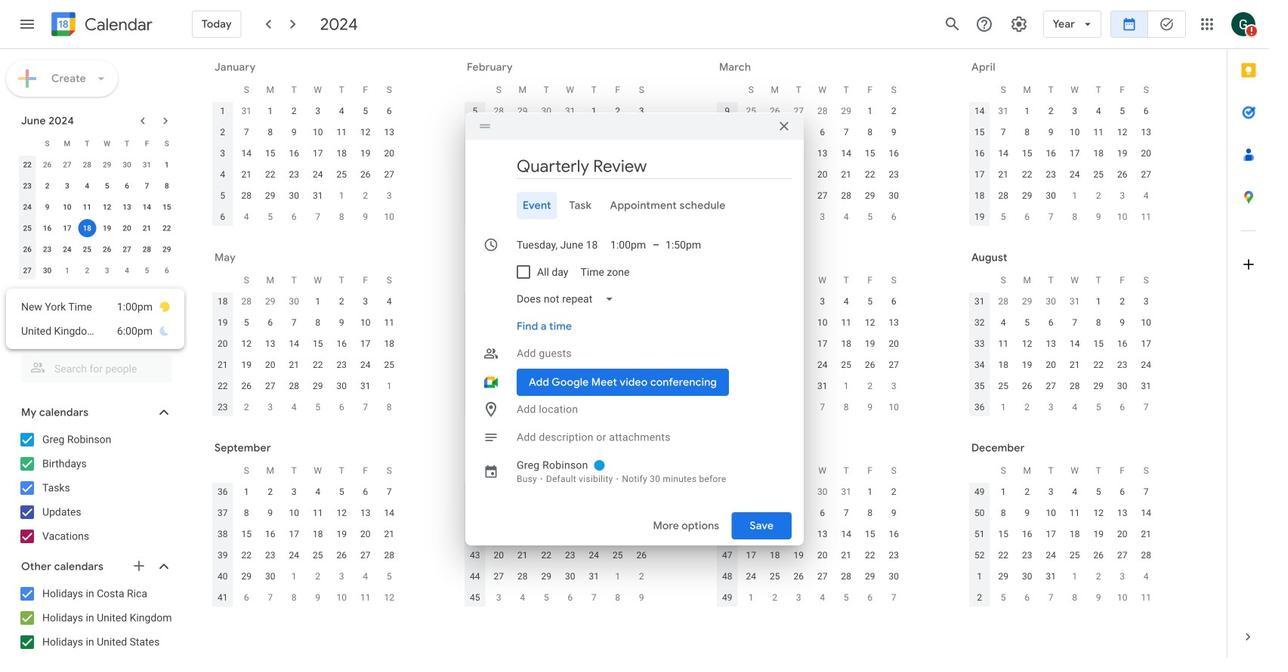 Task type: vqa. For each thing, say whether or not it's contained in the screenshot.
March 2024 grid on the left top of page
no



Task type: locate. For each thing, give the bounding box(es) containing it.
tuesday column header inside july grid
[[787, 270, 811, 291]]

0 horizontal spatial 18, today element
[[78, 219, 96, 237]]

june 8 element
[[380, 398, 399, 416]]

2 element inside march grid
[[885, 102, 903, 120]]

16 element up october 7 element at the left bottom of page
[[261, 525, 279, 543]]

1 vertical spatial july 2 element
[[538, 398, 556, 416]]

row group for march grid
[[716, 101, 906, 228]]

row group inside july grid
[[716, 291, 906, 418]]

row group for april grid
[[968, 101, 1159, 228]]

18 element
[[333, 144, 351, 163], [1090, 144, 1108, 163], [766, 166, 784, 184], [380, 335, 399, 353], [838, 335, 856, 353], [995, 356, 1013, 374], [309, 525, 327, 543], [1066, 525, 1084, 543], [766, 546, 784, 565]]

25 element
[[333, 166, 351, 184], [1090, 166, 1108, 184], [78, 240, 96, 259], [380, 356, 399, 374], [838, 356, 856, 374], [538, 377, 556, 395], [995, 377, 1013, 395], [309, 546, 327, 565], [609, 546, 627, 565], [1066, 546, 1084, 565], [766, 568, 784, 586]]

1 element
[[261, 102, 279, 120], [585, 102, 603, 120], [862, 102, 880, 120], [1019, 102, 1037, 120], [158, 156, 176, 174], [309, 293, 327, 311], [1090, 293, 1108, 311], [238, 483, 256, 501], [862, 483, 880, 501], [995, 483, 1013, 501]]

0 vertical spatial may 28 element
[[78, 156, 96, 174]]

2 tuesday column header from the top
[[787, 460, 811, 481]]

week 8 row header
[[463, 164, 487, 185]]

row group inside may grid
[[211, 291, 401, 418]]

16 element up september 6 element
[[1114, 335, 1132, 353]]

tuesday column header down the april 2 element
[[787, 270, 811, 291]]

row group inside september grid
[[211, 481, 401, 608]]

2 element
[[285, 102, 303, 120], [609, 102, 627, 120], [885, 102, 903, 120], [1043, 102, 1061, 120], [38, 177, 56, 195], [333, 293, 351, 311], [790, 293, 808, 311], [1114, 293, 1132, 311], [490, 314, 508, 332], [261, 483, 279, 501], [885, 483, 903, 501], [1019, 483, 1037, 501]]

9 element
[[285, 123, 303, 141], [609, 123, 627, 141], [885, 123, 903, 141], [1043, 123, 1061, 141], [38, 198, 56, 216], [333, 314, 351, 332], [790, 314, 808, 332], [1114, 314, 1132, 332], [490, 335, 508, 353], [261, 504, 279, 522], [885, 504, 903, 522], [1019, 504, 1037, 522]]

week 25 row header
[[463, 355, 487, 376]]

row group inside june grid
[[463, 291, 654, 418]]

16 element up august 6 element
[[790, 335, 808, 353]]

tuesday column header
[[787, 270, 811, 291], [787, 460, 811, 481]]

week 10 row header for 9 'element' within march grid
[[716, 122, 740, 143]]

row group for august grid
[[968, 291, 1159, 418]]

january 6 element
[[1019, 589, 1037, 607]]

october 10 element
[[333, 589, 351, 607]]

february 27 element
[[790, 102, 808, 120]]

1 horizontal spatial may 28 element
[[538, 293, 556, 311]]

1 horizontal spatial july 3 element
[[561, 398, 580, 416]]

1 horizontal spatial may 31 element
[[609, 293, 627, 311]]

october 29 element
[[790, 483, 808, 501]]

may 27 element right may 26 element
[[58, 156, 76, 174]]

1 horizontal spatial tab list
[[1228, 49, 1270, 616]]

column header inside april grid
[[968, 79, 992, 101]]

7 element
[[238, 123, 256, 141], [561, 123, 580, 141], [838, 123, 856, 141], [995, 123, 1013, 141], [138, 177, 156, 195], [285, 314, 303, 332], [1066, 314, 1084, 332], [380, 483, 399, 501], [1138, 483, 1156, 501], [838, 504, 856, 522]]

row group inside june 2024 grid
[[17, 154, 177, 281]]

december 2 element
[[766, 589, 784, 607]]

14 element inside september grid
[[380, 504, 399, 522]]

Search for people text field
[[30, 355, 163, 382]]

1 horizontal spatial july 6 element
[[633, 398, 651, 416]]

week 27 row header
[[716, 291, 740, 312], [463, 397, 487, 418]]

column header
[[211, 79, 235, 101], [463, 79, 487, 101], [716, 79, 740, 101], [968, 79, 992, 101], [17, 133, 37, 154], [211, 270, 235, 291], [463, 270, 487, 291], [968, 270, 992, 291], [211, 460, 235, 481], [463, 460, 487, 481], [716, 460, 740, 481], [968, 460, 992, 481]]

1 horizontal spatial week 27 row header
[[716, 291, 740, 312]]

0 horizontal spatial july 6 element
[[158, 262, 176, 280]]

main drawer image
[[18, 15, 36, 33]]

0 vertical spatial july 2 element
[[78, 262, 96, 280]]

1 horizontal spatial may 29 element
[[561, 293, 580, 311]]

row group inside march grid
[[716, 101, 906, 228]]

october 4 element
[[357, 568, 375, 586]]

0 horizontal spatial july 5 element
[[138, 262, 156, 280]]

16 element up february 6 element at the top of page
[[285, 144, 303, 163]]

march 8 element
[[609, 208, 627, 226]]

february 29 element
[[838, 102, 856, 120]]

0 horizontal spatial may 29 element
[[98, 156, 116, 174]]

0 horizontal spatial week 10 row header
[[463, 206, 487, 228]]

august 2 element
[[862, 377, 880, 395]]

april 30 element
[[285, 293, 303, 311]]

july 29 element
[[1019, 293, 1037, 311]]

november 3 element
[[490, 589, 508, 607]]

14 element inside may grid
[[285, 335, 303, 353]]

october 11 element
[[357, 589, 375, 607]]

column header inside october grid
[[463, 460, 487, 481]]

0 vertical spatial july 5 element
[[138, 262, 156, 280]]

cell inside june 2024 grid
[[77, 218, 97, 239]]

friday column header
[[606, 460, 630, 481]]

1 vertical spatial july 5 element
[[609, 398, 627, 416]]

0 horizontal spatial may 31 element
[[138, 156, 156, 174]]

row group inside april grid
[[968, 101, 1159, 228]]

0 horizontal spatial july 1 element
[[58, 262, 76, 280]]

week 27 row header up week 29 row header
[[716, 291, 740, 312]]

column header inside december grid
[[968, 460, 992, 481]]

30 element inside october grid
[[561, 568, 580, 586]]

1 horizontal spatial 18, today element
[[538, 356, 556, 374]]

row group for september grid
[[211, 481, 401, 608]]

14 element inside february grid
[[561, 144, 580, 163]]

column header for row group inside august grid
[[968, 270, 992, 291]]

july 4 element for june 2024 grid
[[118, 262, 136, 280]]

29 element inside september grid
[[238, 568, 256, 586]]

may 29 element right may 26 element
[[98, 156, 116, 174]]

row group inside august grid
[[968, 291, 1159, 418]]

july 2 element for june grid "july 4" element's july 1 element
[[538, 398, 556, 416]]

july 4 element for june grid
[[585, 398, 603, 416]]

january 9 element
[[1090, 589, 1108, 607]]

1 horizontal spatial may 27 element
[[514, 293, 532, 311]]

may 28 element down start date text box
[[538, 293, 556, 311]]

0 vertical spatial may 27 element
[[58, 156, 76, 174]]

None search field
[[0, 349, 187, 382]]

september 2 element
[[1019, 398, 1037, 416]]

1 vertical spatial may 27 element
[[514, 293, 532, 311]]

18 element up august 1 "element"
[[838, 335, 856, 353]]

row group for july grid
[[716, 291, 906, 418]]

may 7 element
[[1043, 208, 1061, 226]]

column header inside june 2024 grid
[[17, 133, 37, 154]]

31 element up january 7 element
[[1043, 568, 1061, 586]]

16 element up march 1 element
[[609, 144, 627, 163]]

2 element inside january grid
[[285, 102, 303, 120]]

week 24 row header
[[463, 333, 487, 355]]

14 element inside january grid
[[238, 144, 256, 163]]

list item
[[21, 295, 171, 319], [21, 319, 171, 343]]

row group inside october grid
[[463, 481, 654, 608]]

january 30 element
[[538, 102, 556, 120]]

1 horizontal spatial may 30 element
[[585, 293, 603, 311]]

0 horizontal spatial july 4 element
[[118, 262, 136, 280]]

23 element
[[285, 166, 303, 184], [609, 166, 627, 184], [885, 166, 903, 184], [1043, 166, 1061, 184], [38, 240, 56, 259], [333, 356, 351, 374], [790, 356, 808, 374], [1114, 356, 1132, 374], [490, 377, 508, 395], [261, 546, 279, 565], [561, 546, 580, 565], [885, 546, 903, 565], [1019, 546, 1037, 565]]

column header inside august grid
[[968, 270, 992, 291]]

None field
[[511, 281, 620, 317]]

0 horizontal spatial tab list
[[478, 192, 792, 219]]

may 8 element
[[1066, 208, 1084, 226]]

18 element up september 1 element
[[995, 356, 1013, 374]]

column header for row group in the september grid
[[211, 460, 235, 481]]

october 7 element
[[261, 589, 279, 607]]

december 6 element
[[862, 589, 880, 607]]

september 4 element
[[1066, 398, 1084, 416]]

september 7 element
[[1138, 398, 1156, 416]]

0 vertical spatial week 10 row header
[[716, 122, 740, 143]]

column header inside november grid
[[716, 460, 740, 481]]

column header inside september grid
[[211, 460, 235, 481]]

1 vertical spatial may 29 element
[[561, 293, 580, 311]]

february 2 element
[[357, 187, 375, 205]]

15 element
[[261, 144, 279, 163], [585, 144, 603, 163], [862, 144, 880, 163], [1019, 144, 1037, 163], [158, 198, 176, 216], [309, 335, 327, 353], [1090, 335, 1108, 353], [238, 525, 256, 543], [862, 525, 880, 543], [995, 525, 1013, 543]]

18 element up may 2 element at the top of page
[[1090, 144, 1108, 163]]

column header inside february grid
[[463, 79, 487, 101]]

column header inside january grid
[[211, 79, 235, 101]]

list
[[6, 289, 184, 349]]

july 2 element for july 1 element related to "july 4" element related to june 2024 grid
[[78, 262, 96, 280]]

april 3 element
[[814, 208, 832, 226]]

row group for november grid
[[716, 481, 906, 608]]

1 vertical spatial week 27 row header
[[463, 397, 487, 418]]

0 vertical spatial week 27 row header
[[716, 291, 740, 312]]

9 element inside september grid
[[261, 504, 279, 522]]

1 tuesday column header from the top
[[787, 270, 811, 291]]

october 12 element
[[380, 589, 399, 607]]

0 vertical spatial july 3 element
[[98, 262, 116, 280]]

31 element
[[309, 187, 327, 205], [357, 377, 375, 395], [814, 377, 832, 395], [1138, 377, 1156, 395], [585, 568, 603, 586], [1043, 568, 1061, 586]]

column header inside june grid
[[463, 270, 487, 291]]

24 element
[[309, 166, 327, 184], [633, 166, 651, 184], [1066, 166, 1084, 184], [58, 240, 76, 259], [357, 356, 375, 374], [814, 356, 832, 374], [1138, 356, 1156, 374], [514, 377, 532, 395], [285, 546, 303, 565], [585, 546, 603, 565], [1043, 546, 1061, 565], [742, 568, 761, 586]]

august 9 element
[[862, 398, 880, 416]]

july 2 element
[[78, 262, 96, 280], [538, 398, 556, 416]]

29 element inside august grid
[[1090, 377, 1108, 395]]

column header for row group inside the march grid
[[716, 79, 740, 101]]

29 element inside october grid
[[538, 568, 556, 586]]

1 vertical spatial july 6 element
[[633, 398, 651, 416]]

week 11 row header
[[716, 143, 740, 164]]

week 27 row header inside june grid
[[463, 397, 487, 418]]

may 27 element
[[58, 156, 76, 174], [514, 293, 532, 311]]

5 element
[[357, 102, 375, 120], [1114, 102, 1132, 120], [514, 123, 532, 141], [790, 123, 808, 141], [98, 177, 116, 195], [862, 293, 880, 311], [238, 314, 256, 332], [561, 314, 580, 332], [1019, 314, 1037, 332], [333, 483, 351, 501], [633, 483, 651, 501], [1090, 483, 1108, 501], [790, 504, 808, 522]]

week 9 row header
[[463, 185, 487, 206]]

column header for row group within the february grid
[[463, 79, 487, 101]]

row
[[211, 79, 401, 101], [463, 79, 654, 101], [716, 79, 906, 101], [968, 79, 1159, 101], [211, 101, 401, 122], [463, 101, 654, 122], [716, 101, 906, 122], [968, 101, 1159, 122], [211, 122, 401, 143], [463, 122, 654, 143], [716, 122, 906, 143], [968, 122, 1159, 143], [17, 133, 177, 154], [211, 143, 401, 164], [463, 143, 654, 164], [716, 143, 906, 164], [968, 143, 1159, 164], [17, 154, 177, 175], [211, 164, 401, 185], [463, 164, 654, 185], [716, 164, 906, 185], [968, 164, 1159, 185], [17, 175, 177, 197], [211, 185, 401, 206], [463, 185, 654, 206], [716, 185, 906, 206], [968, 185, 1159, 206], [17, 197, 177, 218], [211, 206, 401, 228], [463, 206, 654, 228], [716, 206, 906, 228], [968, 206, 1159, 228], [17, 218, 177, 239], [17, 239, 177, 260], [17, 260, 177, 281], [211, 270, 401, 291], [463, 270, 654, 291], [716, 270, 906, 291], [968, 270, 1159, 291], [211, 291, 401, 312], [463, 291, 654, 312], [716, 291, 906, 312], [968, 291, 1159, 312], [211, 312, 401, 333], [463, 312, 654, 333], [716, 312, 906, 333], [968, 312, 1159, 333], [211, 333, 401, 355], [463, 333, 654, 355], [716, 333, 906, 355], [968, 333, 1159, 355], [211, 355, 401, 376], [463, 355, 654, 376], [716, 355, 906, 376], [968, 355, 1159, 376], [211, 376, 401, 397], [463, 376, 654, 397], [716, 376, 906, 397], [968, 376, 1159, 397], [211, 397, 401, 418], [463, 397, 654, 418], [716, 397, 906, 418], [968, 397, 1159, 418], [211, 460, 401, 481], [463, 460, 654, 481], [716, 460, 906, 481], [968, 460, 1159, 481], [211, 481, 401, 503], [463, 481, 654, 503], [716, 481, 906, 503], [968, 481, 1159, 503], [211, 503, 401, 524], [463, 503, 654, 524], [716, 503, 906, 524], [968, 503, 1159, 524], [211, 524, 401, 545], [463, 524, 654, 545], [716, 524, 906, 545], [968, 524, 1159, 545], [211, 545, 401, 566], [463, 545, 654, 566], [716, 545, 906, 566], [968, 545, 1159, 566], [211, 566, 401, 587], [463, 566, 654, 587], [716, 566, 906, 587], [968, 566, 1159, 587], [211, 587, 401, 608], [463, 587, 654, 608], [716, 587, 906, 608], [968, 587, 1159, 608]]

1 horizontal spatial week 10 row header
[[716, 122, 740, 143]]

1 vertical spatial july 4 element
[[585, 398, 603, 416]]

0 vertical spatial july 1 element
[[58, 262, 76, 280]]

0 vertical spatial 18, today element
[[78, 219, 96, 237]]

column header for row group within the december grid
[[968, 460, 992, 481]]

2 list item from the top
[[21, 319, 171, 343]]

1 horizontal spatial july 5 element
[[609, 398, 627, 416]]

may 29 element down start date text box
[[561, 293, 580, 311]]

18, today element for july 1 element related to "july 4" element related to june 2024 grid
[[78, 219, 96, 237]]

0 vertical spatial may 31 element
[[138, 156, 156, 174]]

1 horizontal spatial july 2 element
[[538, 398, 556, 416]]

january 3 element
[[1114, 568, 1132, 586]]

0 horizontal spatial may 28 element
[[78, 156, 96, 174]]

december grid
[[965, 460, 1159, 608]]

0 horizontal spatial july 2 element
[[78, 262, 96, 280]]

column header inside march grid
[[716, 79, 740, 101]]

18, today element
[[78, 219, 96, 237], [538, 356, 556, 374]]

column header inside may grid
[[211, 270, 235, 291]]

14 element inside december grid
[[1138, 504, 1156, 522]]

Start date text field
[[517, 231, 599, 259]]

9 element inside march grid
[[885, 123, 903, 141]]

july grid
[[713, 270, 906, 418]]

11 element
[[333, 123, 351, 141], [1090, 123, 1108, 141], [78, 198, 96, 216], [380, 314, 399, 332], [838, 314, 856, 332], [538, 335, 556, 353], [995, 335, 1013, 353], [309, 504, 327, 522], [1066, 504, 1084, 522], [766, 525, 784, 543]]

december 3 element
[[790, 589, 808, 607]]

1 vertical spatial 18, today element
[[538, 356, 556, 374]]

18 element down february 26 element
[[766, 166, 784, 184]]

row group inside december grid
[[968, 481, 1159, 608]]

july 6 element for june grid
[[633, 398, 651, 416]]

0 horizontal spatial week 27 row header
[[463, 397, 487, 418]]

1 list item from the top
[[21, 295, 171, 319]]

29 element inside june grid
[[633, 377, 651, 395]]

row group inside february grid
[[463, 101, 654, 228]]

august grid
[[965, 270, 1159, 418]]

1 vertical spatial july 3 element
[[561, 398, 580, 416]]

0 vertical spatial may 30 element
[[118, 156, 136, 174]]

april 5 element
[[862, 208, 880, 226]]

october grid
[[460, 460, 654, 608]]

may 28 element right may 26 element
[[78, 156, 96, 174]]

row group for may grid
[[211, 291, 401, 418]]

1 vertical spatial july 1 element
[[514, 398, 532, 416]]

1 vertical spatial may 30 element
[[585, 293, 603, 311]]

31 element up february 7 'element' on the left top
[[309, 187, 327, 205]]

may 27 element right week 22 row header
[[514, 293, 532, 311]]

1 vertical spatial week 10 row header
[[463, 206, 487, 228]]

february 4 element
[[238, 208, 256, 226]]

august 1 element
[[838, 377, 856, 395]]

0 horizontal spatial may 27 element
[[58, 156, 76, 174]]

1 horizontal spatial july 1 element
[[514, 398, 532, 416]]

0 horizontal spatial july 3 element
[[98, 262, 116, 280]]

week 27 row header down week 25 row header
[[463, 397, 487, 418]]

1 vertical spatial tuesday column header
[[787, 460, 811, 481]]

1 vertical spatial may 31 element
[[609, 293, 627, 311]]

cell
[[487, 185, 511, 206], [487, 206, 511, 228], [77, 218, 97, 239], [535, 355, 559, 376], [487, 481, 511, 503], [511, 481, 535, 503], [535, 481, 559, 503], [559, 481, 582, 503], [582, 481, 606, 503], [630, 503, 654, 524], [487, 524, 511, 545], [630, 524, 654, 545]]

july 5 element
[[138, 262, 156, 280], [609, 398, 627, 416]]

row group inside november grid
[[716, 481, 906, 608]]

29 element inside june 2024 grid
[[158, 240, 176, 259]]

0 vertical spatial tuesday column header
[[787, 270, 811, 291]]

january 8 element
[[1066, 589, 1084, 607]]

row group inside january grid
[[211, 101, 401, 228]]

column header for row group within may grid
[[211, 270, 235, 291]]

other calendars list
[[3, 582, 187, 655]]

august 6 element
[[790, 398, 808, 416]]

tuesday column header up october 29 element
[[787, 460, 811, 481]]

may 4 element
[[1138, 187, 1156, 205]]

week 41 row header
[[463, 503, 487, 524]]

10 element inside june 2024 grid
[[58, 198, 76, 216]]

Start time text field
[[611, 231, 647, 259]]

14 element inside june 2024 grid
[[138, 198, 156, 216]]

january 28 element
[[490, 102, 508, 120]]

0 vertical spatial july 4 element
[[118, 262, 136, 280]]

0 vertical spatial july 6 element
[[158, 262, 176, 280]]

july 1 element for june grid "july 4" element
[[514, 398, 532, 416]]

26 element
[[357, 166, 375, 184], [1114, 166, 1132, 184], [514, 187, 532, 205], [790, 187, 808, 205], [98, 240, 116, 259], [862, 356, 880, 374], [238, 377, 256, 395], [561, 377, 580, 395], [1019, 377, 1037, 395], [333, 546, 351, 565], [633, 546, 651, 565], [1090, 546, 1108, 565], [790, 568, 808, 586]]

may 31 element
[[138, 156, 156, 174], [609, 293, 627, 311]]

december 5 element
[[838, 589, 856, 607]]

18, today element for june grid "july 4" element's july 1 element
[[538, 356, 556, 374]]

1 horizontal spatial july 4 element
[[585, 398, 603, 416]]

february 9 element
[[357, 208, 375, 226]]

february 5 element
[[261, 208, 279, 226]]

31 element up the september 7 element
[[1138, 377, 1156, 395]]

16 element up april 6 element
[[885, 144, 903, 163]]



Task type: describe. For each thing, give the bounding box(es) containing it.
my calendars list
[[3, 428, 187, 549]]

cell inside june grid
[[535, 355, 559, 376]]

february 7 element
[[309, 208, 327, 226]]

september 5 element
[[1090, 398, 1108, 416]]

april 4 element
[[838, 208, 856, 226]]

9 element inside may grid
[[333, 314, 351, 332]]

Add title text field
[[517, 155, 792, 178]]

week 28 row header
[[716, 312, 740, 333]]

december 7 element
[[885, 589, 903, 607]]

february 3 element
[[380, 187, 399, 205]]

march grid
[[713, 79, 906, 228]]

october 1 element
[[285, 568, 303, 586]]

2 element inside june grid
[[490, 314, 508, 332]]

july 1 element for "july 4" element related to june 2024 grid
[[58, 262, 76, 280]]

29 element inside february grid
[[585, 187, 603, 205]]

may 5 element
[[995, 208, 1013, 226]]

saturday column header
[[630, 270, 654, 291]]

may grid
[[208, 270, 401, 418]]

week 44 row header
[[716, 481, 740, 503]]

week 42 row header
[[463, 524, 487, 545]]

january 10 element
[[1114, 589, 1132, 607]]

october 5 element
[[380, 568, 399, 586]]

16 element up january 6 element
[[1019, 525, 1037, 543]]

18 element up october 2 element
[[309, 525, 327, 543]]

31 element up november 7 element
[[585, 568, 603, 586]]

october 8 element
[[285, 589, 303, 607]]

29 element inside november grid
[[862, 568, 880, 586]]

week 29 row header
[[716, 333, 740, 355]]

column header for row group inside november grid
[[716, 460, 740, 481]]

march 1 element
[[609, 187, 627, 205]]

october 30 element
[[814, 483, 832, 501]]

week 7 row header
[[463, 143, 487, 164]]

week 22 row header
[[463, 291, 487, 312]]

heading inside calendar element
[[82, 15, 153, 34]]

16 element up december 7 element
[[885, 525, 903, 543]]

january 7 element
[[1043, 589, 1061, 607]]

9 element inside august grid
[[1114, 314, 1132, 332]]

july 6 element for june 2024 grid
[[158, 262, 176, 280]]

row group for february grid
[[463, 101, 654, 228]]

march 4 element
[[514, 208, 532, 226]]

november 8 element
[[609, 589, 627, 607]]

february 10 element
[[380, 208, 399, 226]]

16 element up the may 7 element
[[1043, 144, 1061, 163]]

june 2024 grid
[[14, 133, 177, 281]]

week 27 row header inside july grid
[[716, 291, 740, 312]]

august 7 element
[[814, 398, 832, 416]]

february 28 element
[[814, 102, 832, 120]]

july 31 element
[[1066, 293, 1084, 311]]

14 element inside november grid
[[838, 525, 856, 543]]

march 31 element
[[995, 102, 1013, 120]]

column header for row group in june grid
[[463, 270, 487, 291]]

9 element inside november grid
[[885, 504, 903, 522]]

tuesday column header inside november grid
[[787, 460, 811, 481]]

18 element up june 1 element
[[380, 335, 399, 353]]

column header for row group in the january grid
[[211, 79, 235, 101]]

18 element inside march grid
[[766, 166, 784, 184]]

october 2 element
[[309, 568, 327, 586]]

february 1 element
[[333, 187, 351, 205]]

row group for june grid
[[463, 291, 654, 418]]

november 7 element
[[585, 589, 603, 607]]

9 element inside june 2024 grid
[[38, 198, 56, 216]]

october 6 element
[[238, 589, 256, 607]]

16 element up 'june 6' element at the bottom of page
[[333, 335, 351, 353]]

week 26 row header
[[463, 376, 487, 397]]

july 30 element
[[1043, 293, 1061, 311]]

january 4 element
[[1138, 568, 1156, 586]]

january 29 element
[[514, 102, 532, 120]]

april 29 element
[[261, 293, 279, 311]]

august 10 element
[[885, 398, 903, 416]]

week 6 row header
[[463, 122, 487, 143]]

february 6 element
[[285, 208, 303, 226]]

september 1 element
[[995, 398, 1013, 416]]

january 2 element
[[1090, 568, 1108, 586]]

january 11 element
[[1138, 589, 1156, 607]]

september 6 element
[[1114, 398, 1132, 416]]

2 element inside november grid
[[885, 483, 903, 501]]

16 element right week 25 row header
[[490, 356, 508, 374]]

10 element inside june grid
[[514, 335, 532, 353]]

may 2 element
[[1090, 187, 1108, 205]]

row group for january grid
[[211, 101, 401, 228]]

may 11 element
[[1138, 208, 1156, 226]]

31 element up august 7 element
[[814, 377, 832, 395]]

add other calendars image
[[132, 559, 147, 574]]

december 31 element
[[238, 102, 256, 120]]

14 element inside april grid
[[995, 144, 1013, 163]]

may 10 element
[[1114, 208, 1132, 226]]

29 element inside march grid
[[862, 187, 880, 205]]

august 8 element
[[838, 398, 856, 416]]

column header for row group in the june 2024 grid
[[17, 133, 37, 154]]

july 3 element for july 2 'element' corresponding to june grid "july 4" element's july 1 element
[[561, 398, 580, 416]]

29 element inside december grid
[[995, 568, 1013, 586]]

december 1 element
[[742, 589, 761, 607]]

2 element inside grid
[[38, 177, 56, 195]]

row group for june 2024 grid
[[17, 154, 177, 281]]

0 horizontal spatial may 30 element
[[118, 156, 136, 174]]

april 2 element
[[790, 208, 808, 226]]

january 5 element
[[995, 589, 1013, 607]]

week 10 row header for march 9 'element' at the top
[[463, 206, 487, 228]]

row group for december grid
[[968, 481, 1159, 608]]

march 5 element
[[538, 208, 556, 226]]

january grid
[[208, 79, 401, 228]]

march 2 element
[[633, 187, 651, 205]]

january 1 element
[[1066, 568, 1084, 586]]

december 4 element
[[814, 589, 832, 607]]

column header for row group within the october grid
[[463, 460, 487, 481]]

16 element down may 26 element
[[38, 219, 56, 237]]

february 25 element
[[742, 102, 761, 120]]

0 vertical spatial may 29 element
[[98, 156, 116, 174]]

row group for october grid
[[463, 481, 654, 608]]

august 3 element
[[885, 377, 903, 395]]

june 6 element
[[333, 398, 351, 416]]

week 23 row header
[[463, 312, 487, 333]]

june 3 element
[[261, 398, 279, 416]]

End time text field
[[666, 231, 702, 259]]

may 1 element
[[1066, 187, 1084, 205]]

july 28 element
[[995, 293, 1013, 311]]

september 3 element
[[1043, 398, 1061, 416]]

column header for row group inside the april grid
[[968, 79, 992, 101]]

18 element up february 1 'element'
[[333, 144, 351, 163]]

july 5 element for june 2024 grid's july 6 element
[[138, 262, 156, 280]]

to element
[[653, 239, 660, 251]]

october 9 element
[[309, 589, 327, 607]]

18 element up january 1 element
[[1066, 525, 1084, 543]]

9 element inside june grid
[[490, 335, 508, 353]]

29 element inside may grid
[[309, 377, 327, 395]]

july 5 element for july 6 element associated with june grid
[[609, 398, 627, 416]]

april 6 element
[[885, 208, 903, 226]]

june 7 element
[[357, 398, 375, 416]]

november 9 element
[[633, 589, 651, 607]]

november 5 element
[[538, 589, 556, 607]]

18 element up december 2 element
[[766, 546, 784, 565]]

9 element inside july grid
[[790, 314, 808, 332]]

settings menu image
[[1010, 15, 1029, 33]]

31 element up june 7 "element"
[[357, 377, 375, 395]]

february grid
[[460, 79, 654, 228]]

july 3 element for july 1 element related to "july 4" element related to june 2024 grid july 2 'element'
[[98, 262, 116, 280]]

9 element inside december grid
[[1019, 504, 1037, 522]]

march 6 element
[[561, 208, 580, 226]]

may 26 element
[[38, 156, 56, 174]]

29 element inside april grid
[[1019, 187, 1037, 205]]

1 vertical spatial may 28 element
[[538, 293, 556, 311]]

18 element inside july grid
[[838, 335, 856, 353]]

october 31 element
[[838, 483, 856, 501]]

may 30 element inside june grid
[[585, 293, 603, 311]]



